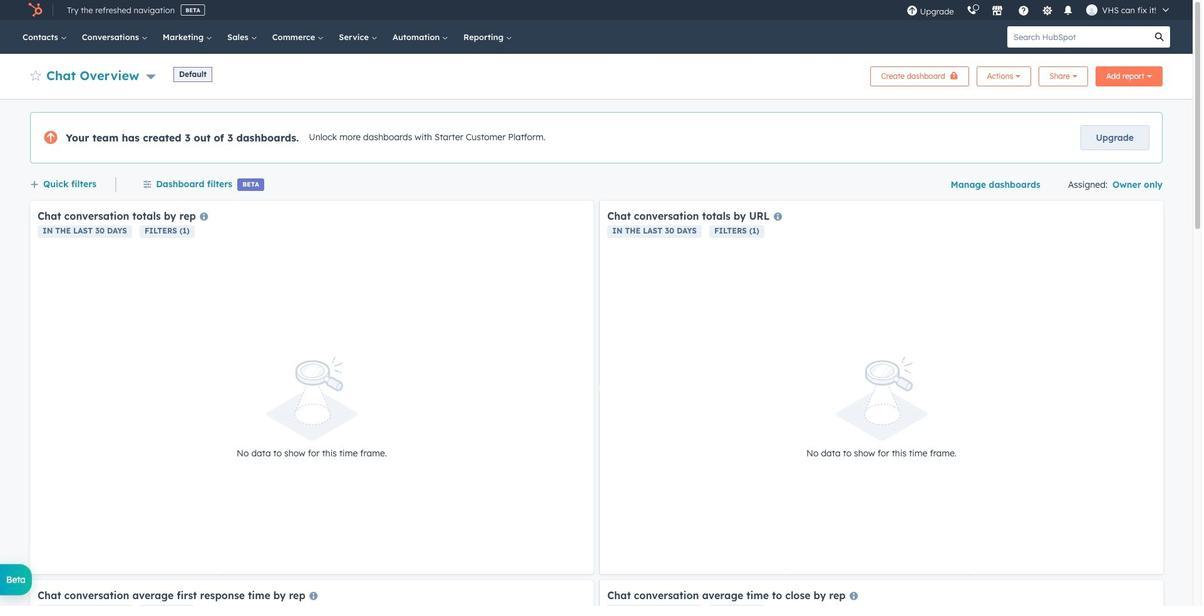 Task type: locate. For each thing, give the bounding box(es) containing it.
Search HubSpot search field
[[1008, 26, 1149, 48]]

marketplaces image
[[992, 6, 1003, 17]]

chat conversation average time to close by rep element
[[600, 581, 1164, 606]]

banner
[[30, 63, 1163, 86]]

chat conversation totals by rep element
[[30, 201, 594, 574]]

jer mill image
[[1086, 4, 1098, 16]]

menu
[[900, 0, 1178, 20]]

chat conversation average first response time by rep element
[[30, 581, 594, 606]]



Task type: describe. For each thing, give the bounding box(es) containing it.
chat conversation totals by url element
[[600, 201, 1164, 574]]



Task type: vqa. For each thing, say whether or not it's contained in the screenshot.
Products
no



